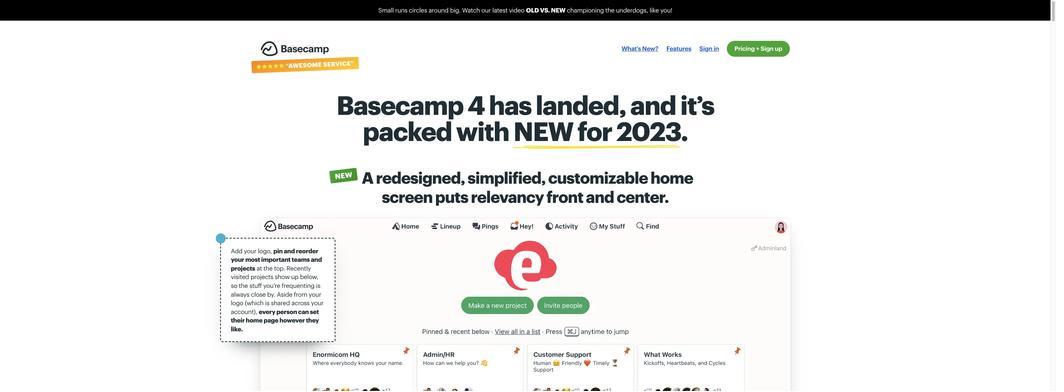 Task type: locate. For each thing, give the bounding box(es) containing it.
top.
[[274, 265, 285, 272]]

up right +
[[775, 44, 783, 52]]

sign in
[[700, 44, 719, 52]]

1 vertical spatial projects
[[251, 273, 273, 281]]

1 sign from the left
[[700, 44, 713, 52]]

sign in link
[[700, 41, 719, 57]]

1 vertical spatial basecamp
[[337, 90, 464, 120]]

aside
[[277, 291, 293, 298]]

and
[[631, 90, 676, 120], [586, 187, 614, 206], [284, 247, 295, 254], [311, 256, 322, 263]]

close
[[251, 291, 266, 298]]

0 vertical spatial projects
[[231, 265, 255, 272]]

customizable
[[549, 168, 648, 187]]

1 vertical spatial up
[[291, 273, 299, 281]]

new?
[[643, 44, 659, 52]]

they
[[306, 317, 319, 324]]

screen
[[382, 187, 433, 206]]

like.
[[231, 325, 243, 333]]

home up center.
[[651, 168, 694, 187]]

0 vertical spatial is
[[316, 282, 321, 289]]

small
[[378, 6, 394, 14]]

is
[[316, 282, 321, 289], [265, 299, 270, 307]]

0 horizontal spatial basecamp
[[281, 42, 329, 54]]

home
[[651, 168, 694, 187], [246, 317, 263, 324]]

0 horizontal spatial up
[[291, 273, 299, 281]]

sign
[[700, 44, 713, 52], [761, 44, 774, 52]]

home down account),
[[246, 317, 263, 324]]

4
[[468, 90, 485, 120]]

features
[[667, 44, 692, 52]]

and inside a redesigned, simplified, customizable home screen puts relevancy front and center.
[[586, 187, 614, 206]]

your
[[244, 247, 257, 254], [231, 256, 244, 263], [309, 291, 321, 298], [311, 299, 324, 307]]

0 horizontal spatial home
[[246, 317, 263, 324]]

sign right +
[[761, 44, 774, 52]]

and inside basecamp 4 has landed, and it's packed with
[[631, 90, 676, 120]]

projects inside the "pin and reorder your most important teams and projects"
[[231, 265, 255, 272]]

the right at
[[264, 265, 273, 272]]

basecamp inside basecamp 4 has landed, and it's packed with
[[337, 90, 464, 120]]

logo
[[231, 299, 243, 307]]

up
[[775, 44, 783, 52], [291, 273, 299, 281]]

page
[[264, 317, 279, 324]]

home inside a redesigned, simplified, customizable home screen puts relevancy front and center.
[[651, 168, 694, 187]]

from
[[294, 291, 307, 298]]

reorder
[[296, 247, 318, 254]]

shared
[[271, 299, 290, 307]]

0 horizontal spatial sign
[[700, 44, 713, 52]]

the up always in the left bottom of the page
[[239, 282, 248, 289]]

in
[[714, 44, 719, 52]]

by.
[[267, 291, 275, 298]]

basecamp
[[281, 42, 329, 54], [337, 90, 464, 120]]

a redesigned, simplified, customizable home screen puts relevancy front and center.
[[362, 168, 694, 206]]

what's new? link
[[622, 41, 659, 57]]

always
[[231, 291, 250, 298]]

1 horizontal spatial up
[[775, 44, 783, 52]]

0 vertical spatial the
[[606, 6, 615, 14]]

"awesome service"
[[286, 59, 354, 69]]

0 horizontal spatial the
[[239, 282, 248, 289]]

has
[[489, 90, 532, 120]]

recently
[[287, 265, 311, 272]]

1 horizontal spatial home
[[651, 168, 694, 187]]

most
[[245, 256, 260, 263]]

1 horizontal spatial sign
[[761, 44, 774, 52]]

your right from
[[309, 291, 321, 298]]

important
[[261, 256, 291, 263]]

0 vertical spatial home
[[651, 168, 694, 187]]

add
[[231, 247, 243, 254]]

is up 'every'
[[265, 299, 270, 307]]

your down the add
[[231, 256, 244, 263]]

1 vertical spatial home
[[246, 317, 263, 324]]

new
[[514, 116, 574, 146]]

your inside the "pin and reorder your most important teams and projects"
[[231, 256, 244, 263]]

however
[[280, 317, 305, 324]]

"awesome
[[286, 61, 322, 69]]

projects down at
[[251, 273, 273, 281]]

1 vertical spatial the
[[264, 265, 273, 272]]

every person can set their home page however they like.
[[231, 308, 319, 333]]

person
[[277, 308, 297, 315]]

small runs circles around big. watch our latest video old vs. new championing the underdogs, like you!
[[378, 6, 673, 14]]

0 horizontal spatial is
[[265, 299, 270, 307]]

stuff
[[250, 282, 262, 289]]

underdogs,
[[616, 6, 649, 14]]

front
[[547, 187, 584, 206]]

puts
[[435, 187, 468, 206]]

teams
[[292, 256, 310, 263]]

visited
[[231, 273, 249, 281]]

show
[[275, 273, 290, 281]]

projects
[[231, 265, 255, 272], [251, 273, 273, 281]]

the left underdogs,
[[606, 6, 615, 14]]

is down below,
[[316, 282, 321, 289]]

circles
[[409, 6, 427, 14]]

0 vertical spatial up
[[775, 44, 783, 52]]

around
[[429, 6, 449, 14]]

2 vertical spatial the
[[239, 282, 248, 289]]

account),
[[231, 308, 257, 315]]

service"
[[323, 59, 354, 68]]

1 horizontal spatial basecamp
[[337, 90, 464, 120]]

0 vertical spatial basecamp
[[281, 42, 329, 54]]

it's
[[681, 90, 715, 120]]

sign left in
[[700, 44, 713, 52]]

the
[[606, 6, 615, 14], [264, 265, 273, 272], [239, 282, 248, 289]]

projects up "visited"
[[231, 265, 255, 272]]

up up frequenting at the left
[[291, 273, 299, 281]]



Task type: describe. For each thing, give the bounding box(es) containing it.
at the top. recently visited projects show up below, so the stuff you're frequenting is always close by. aside from your logo (which is shared across your account),
[[231, 265, 324, 315]]

2 horizontal spatial the
[[606, 6, 615, 14]]

2023
[[617, 116, 681, 146]]

watch
[[462, 6, 480, 14]]

frequenting
[[282, 282, 315, 289]]

a
[[362, 168, 374, 187]]

below,
[[300, 273, 318, 281]]

with
[[456, 116, 509, 146]]

what's new?
[[622, 44, 659, 52]]

big.
[[450, 6, 461, 14]]

pricing + sign up
[[735, 44, 783, 52]]

1 horizontal spatial is
[[316, 282, 321, 289]]

basecamp 4 has landed, and it's packed with
[[337, 90, 715, 146]]

for
[[578, 116, 612, 146]]

old
[[526, 6, 539, 14]]

latest
[[493, 6, 508, 14]]

new for 2023 .
[[514, 116, 688, 146]]

basecamp for basecamp
[[281, 42, 329, 54]]

2 sign from the left
[[761, 44, 774, 52]]

.
[[681, 116, 688, 146]]

new
[[551, 6, 566, 14]]

packed
[[363, 116, 452, 146]]

can
[[298, 308, 309, 315]]

add your logo,
[[231, 247, 274, 254]]

redesigned,
[[376, 168, 465, 187]]

center.
[[617, 187, 669, 206]]

landed,
[[536, 90, 626, 120]]

home inside every person can set their home page however they like.
[[246, 317, 263, 324]]

runs
[[395, 6, 408, 14]]

+
[[757, 44, 760, 52]]

basecamp for basecamp 4 has landed, and it's packed with
[[337, 90, 464, 120]]

1 vertical spatial is
[[265, 299, 270, 307]]

pin and reorder your most important teams and projects
[[231, 247, 322, 272]]

so
[[231, 282, 237, 289]]

championing
[[567, 6, 604, 14]]

you!
[[661, 6, 673, 14]]

pricing + sign up link
[[727, 41, 790, 57]]

relevancy
[[471, 187, 544, 206]]

you're
[[263, 282, 280, 289]]

like
[[650, 6, 659, 14]]

logo,
[[258, 247, 272, 254]]

across
[[292, 299, 310, 307]]

features link
[[667, 41, 692, 57]]

pricing
[[735, 44, 755, 52]]

simplified,
[[468, 168, 546, 187]]

your up most
[[244, 247, 257, 254]]

(which
[[245, 299, 264, 307]]

at
[[257, 265, 262, 272]]

our
[[482, 6, 491, 14]]

1 horizontal spatial the
[[264, 265, 273, 272]]

what's
[[622, 44, 641, 52]]

set
[[310, 308, 319, 315]]

their
[[231, 317, 245, 324]]

projects inside "at the top. recently visited projects show up below, so the stuff you're frequenting is always close by. aside from your logo (which is shared across your account),"
[[251, 273, 273, 281]]

up inside "at the top. recently visited projects show up below, so the stuff you're frequenting is always close by. aside from your logo (which is shared across your account),"
[[291, 273, 299, 281]]

video
[[509, 6, 525, 14]]

pin
[[274, 247, 283, 254]]

every
[[259, 308, 276, 315]]

your up the set
[[311, 299, 324, 307]]

vs.
[[540, 6, 550, 14]]



Task type: vqa. For each thing, say whether or not it's contained in the screenshot.
Features link
yes



